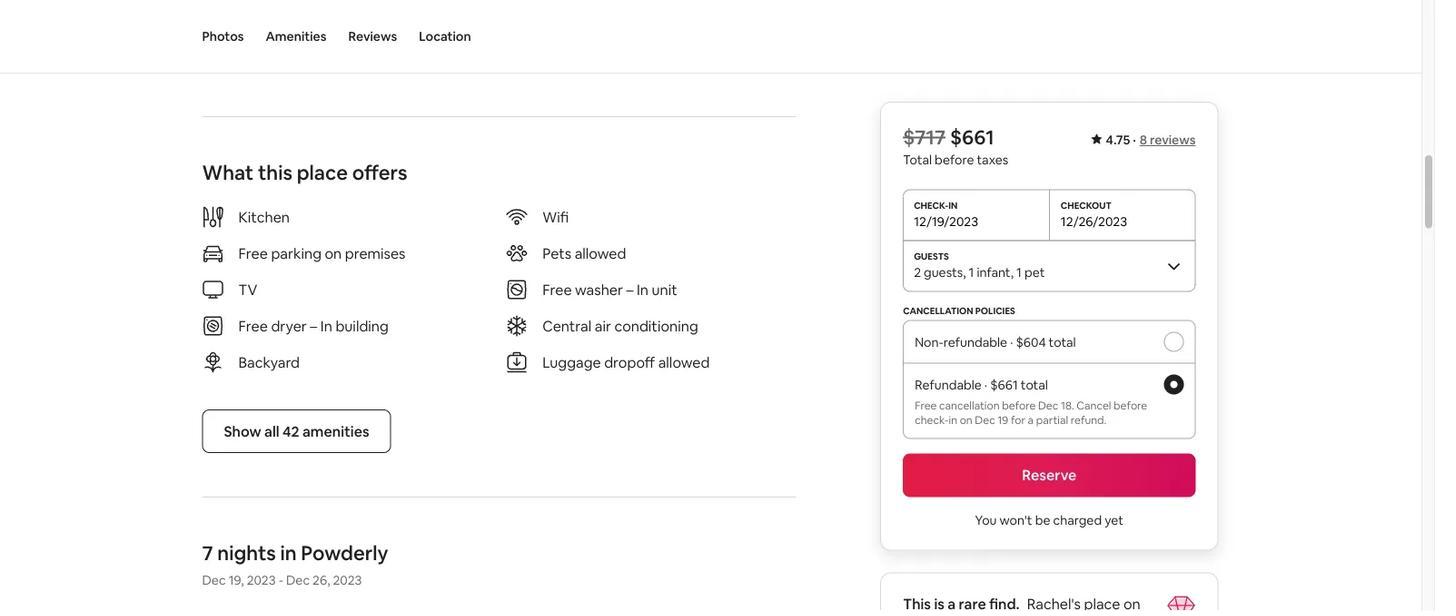 Task type: describe. For each thing, give the bounding box(es) containing it.
free washer – in unit
[[542, 281, 677, 300]]

1 2023 from the left
[[247, 573, 276, 589]]

dec up partial on the right bottom
[[1038, 398, 1059, 412]]

reviews
[[1150, 132, 1196, 148]]

in inside refundable · $661 total free cancellation before dec 18. cancel before check-in on dec 19 for a partial refund.
[[949, 413, 957, 427]]

reviews button
[[348, 0, 397, 73]]

luggage
[[542, 354, 601, 372]]

pets
[[542, 245, 572, 263]]

1 left pet
[[1016, 264, 1022, 280]]

check-
[[915, 413, 949, 427]]

dryer
[[271, 317, 307, 336]]

nights
[[217, 541, 276, 567]]

2 , from the left
[[1011, 264, 1014, 280]]

$717 $661 total before taxes
[[903, 124, 1009, 168]]

8 reviews button
[[1140, 132, 1196, 148]]

12/26/2023
[[1061, 213, 1127, 229]]

reviews
[[348, 28, 397, 45]]

amenities button
[[266, 0, 327, 73]]

this
[[258, 160, 292, 186]]

2 guests , 1 infant , 1 pet
[[914, 264, 1045, 280]]

guests
[[924, 264, 963, 280]]

free parking on premises
[[238, 245, 406, 263]]

cancellation
[[939, 398, 1000, 412]]

amenities
[[302, 423, 369, 441]]

cancellation policies
[[903, 305, 1015, 317]]

conditioning
[[614, 317, 698, 336]]

free dryer – in building
[[238, 317, 389, 336]]

photos
[[202, 28, 244, 45]]

reserve
[[1022, 466, 1077, 485]]

washer
[[575, 281, 623, 300]]

powderly
[[301, 541, 388, 567]]

in for unit
[[637, 281, 649, 300]]

premises
[[345, 245, 406, 263]]

show all 42 amenities
[[224, 423, 369, 441]]

19,
[[229, 573, 244, 589]]

free for free dryer – in building
[[238, 317, 268, 336]]

what this place offers
[[202, 160, 408, 186]]

for
[[1011, 413, 1026, 427]]

what
[[202, 160, 254, 186]]

1 left queen on the left
[[202, 57, 207, 73]]

won't
[[1000, 512, 1032, 528]]

4.75 · 8 reviews
[[1106, 132, 1196, 148]]

1 , from the left
[[963, 264, 966, 280]]

$661 inside $717 $661 total before taxes
[[950, 124, 994, 150]]

central
[[542, 317, 592, 336]]

infant
[[977, 264, 1011, 280]]

kitchen
[[238, 208, 290, 227]]

8
[[1140, 132, 1147, 148]]

tv
[[238, 281, 257, 300]]

on inside refundable · $661 total free cancellation before dec 18. cancel before check-in on dec 19 for a partial refund.
[[960, 413, 973, 427]]

$717
[[903, 124, 946, 150]]

$604
[[1016, 334, 1046, 350]]

pet
[[1025, 264, 1045, 280]]

place
[[297, 160, 348, 186]]

show all 42 amenities button
[[202, 410, 391, 454]]

central air conditioning
[[542, 317, 698, 336]]

19
[[998, 413, 1009, 427]]

in for building
[[321, 317, 332, 336]]

bed,
[[250, 57, 276, 73]]

in inside 7 nights in powderly dec 19, 2023 - dec 26, 2023
[[280, 541, 297, 567]]

all
[[264, 423, 279, 441]]

18.
[[1061, 398, 1074, 412]]

partial
[[1036, 413, 1068, 427]]

non-refundable · $604 total
[[915, 334, 1076, 350]]

7
[[202, 541, 213, 567]]

4.75
[[1106, 132, 1130, 148]]

air
[[595, 317, 611, 336]]

a
[[1028, 413, 1034, 427]]

cancel
[[1077, 398, 1111, 412]]

2
[[914, 264, 921, 280]]

-
[[279, 573, 283, 589]]



Task type: locate. For each thing, give the bounding box(es) containing it.
amenities
[[266, 28, 327, 45]]

2 horizontal spatial ·
[[1133, 132, 1136, 148]]

in down cancellation
[[949, 413, 957, 427]]

bedroom 1 queen bed, 1 sofa bed
[[202, 35, 338, 73]]

7 nights in powderly dec 19, 2023 - dec 26, 2023
[[202, 541, 388, 589]]

– for dryer
[[310, 317, 317, 336]]

offers
[[352, 160, 408, 186]]

you
[[975, 512, 997, 528]]

yet
[[1105, 512, 1124, 528]]

·
[[1133, 132, 1136, 148], [1010, 334, 1013, 350], [985, 377, 987, 393]]

– for washer
[[626, 281, 634, 300]]

total
[[1049, 334, 1076, 350], [1021, 377, 1048, 393]]

before
[[935, 151, 974, 168], [1002, 398, 1036, 412], [1114, 398, 1147, 412]]

0 vertical spatial allowed
[[575, 245, 626, 263]]

1 vertical spatial $661
[[990, 377, 1018, 393]]

42
[[283, 423, 299, 441]]

taxes
[[977, 151, 1009, 168]]

2 vertical spatial ·
[[985, 377, 987, 393]]

· up cancellation
[[985, 377, 987, 393]]

luggage dropoff allowed
[[542, 354, 710, 372]]

unit
[[652, 281, 677, 300]]

on
[[325, 245, 342, 263], [960, 413, 973, 427]]

, left pet
[[1011, 264, 1014, 280]]

0 vertical spatial $661
[[950, 124, 994, 150]]

1 vertical spatial in
[[321, 317, 332, 336]]

on right parking
[[325, 245, 342, 263]]

2023 right 26,
[[333, 573, 362, 589]]

1 horizontal spatial ,
[[1011, 264, 1014, 280]]

non-
[[915, 334, 944, 350]]

free inside refundable · $661 total free cancellation before dec 18. cancel before check-in on dec 19 for a partial refund.
[[915, 398, 937, 412]]

$661 inside refundable · $661 total free cancellation before dec 18. cancel before check-in on dec 19 for a partial refund.
[[990, 377, 1018, 393]]

refundable
[[915, 377, 982, 393]]

0 horizontal spatial allowed
[[575, 245, 626, 263]]

building
[[336, 317, 389, 336]]

before inside $717 $661 total before taxes
[[935, 151, 974, 168]]

1 vertical spatial allowed
[[658, 354, 710, 372]]

0 horizontal spatial 2023
[[247, 573, 276, 589]]

1
[[202, 57, 207, 73], [279, 57, 284, 73], [969, 264, 974, 280], [1016, 264, 1022, 280]]

1 horizontal spatial in
[[637, 281, 649, 300]]

in left building
[[321, 317, 332, 336]]

– right the washer
[[626, 281, 634, 300]]

None radio
[[1164, 332, 1184, 352], [1164, 375, 1184, 395], [1164, 332, 1184, 352], [1164, 375, 1184, 395]]

12/19/2023
[[914, 213, 978, 229]]

refund.
[[1071, 413, 1107, 427]]

0 horizontal spatial in
[[321, 317, 332, 336]]

allowed down conditioning
[[658, 354, 710, 372]]

cancellation
[[903, 305, 973, 317]]

$661 up taxes
[[950, 124, 994, 150]]

2023 left the -
[[247, 573, 276, 589]]

queen
[[210, 57, 247, 73]]

2 2023 from the left
[[333, 573, 362, 589]]

location button
[[419, 0, 471, 73]]

total right $604
[[1049, 334, 1076, 350]]

, left the infant
[[963, 264, 966, 280]]

reserve button
[[903, 454, 1196, 497]]

dec
[[1038, 398, 1059, 412], [975, 413, 995, 427], [202, 573, 226, 589], [286, 573, 310, 589]]

1 vertical spatial on
[[960, 413, 973, 427]]

refundable · $661 total free cancellation before dec 18. cancel before check-in on dec 19 for a partial refund.
[[915, 377, 1147, 427]]

dec left 19,
[[202, 573, 226, 589]]

1 horizontal spatial in
[[949, 413, 957, 427]]

free down pets
[[542, 281, 572, 300]]

free up check- in the right bottom of the page
[[915, 398, 937, 412]]

0 horizontal spatial –
[[310, 317, 317, 336]]

1 horizontal spatial total
[[1049, 334, 1076, 350]]

0 vertical spatial ·
[[1133, 132, 1136, 148]]

in left unit
[[637, 281, 649, 300]]

in
[[637, 281, 649, 300], [321, 317, 332, 336]]

· inside refundable · $661 total free cancellation before dec 18. cancel before check-in on dec 19 for a partial refund.
[[985, 377, 987, 393]]

0 vertical spatial in
[[949, 413, 957, 427]]

dec left 19
[[975, 413, 995, 427]]

1 left the infant
[[969, 264, 974, 280]]

· left $604
[[1010, 334, 1013, 350]]

parking
[[271, 245, 322, 263]]

1 horizontal spatial before
[[1002, 398, 1036, 412]]

free for free washer – in unit
[[542, 281, 572, 300]]

1 horizontal spatial ·
[[1010, 334, 1013, 350]]

1 horizontal spatial –
[[626, 281, 634, 300]]

bedroom
[[202, 35, 265, 53]]

dropoff
[[604, 354, 655, 372]]

allowed up the washer
[[575, 245, 626, 263]]

0 horizontal spatial in
[[280, 541, 297, 567]]

show
[[224, 423, 261, 441]]

1 vertical spatial –
[[310, 317, 317, 336]]

–
[[626, 281, 634, 300], [310, 317, 317, 336]]

be
[[1035, 512, 1050, 528]]

in
[[949, 413, 957, 427], [280, 541, 297, 567]]

1 vertical spatial in
[[280, 541, 297, 567]]

1 vertical spatial ·
[[1010, 334, 1013, 350]]

in up the -
[[280, 541, 297, 567]]

1 horizontal spatial on
[[960, 413, 973, 427]]

0 vertical spatial in
[[637, 281, 649, 300]]

policies
[[975, 305, 1015, 317]]

– right 'dryer'
[[310, 317, 317, 336]]

free
[[238, 245, 268, 263], [542, 281, 572, 300], [238, 317, 268, 336], [915, 398, 937, 412]]

backyard
[[238, 354, 300, 372]]

1 horizontal spatial allowed
[[658, 354, 710, 372]]

total
[[903, 151, 932, 168]]

allowed
[[575, 245, 626, 263], [658, 354, 710, 372]]

free left 'dryer'
[[238, 317, 268, 336]]

· for $661
[[985, 377, 987, 393]]

· for 8
[[1133, 132, 1136, 148]]

on down cancellation
[[960, 413, 973, 427]]

$661
[[950, 124, 994, 150], [990, 377, 1018, 393]]

photos button
[[202, 0, 244, 73]]

1 horizontal spatial 2023
[[333, 573, 362, 589]]

0 vertical spatial –
[[626, 281, 634, 300]]

pets allowed
[[542, 245, 626, 263]]

26,
[[313, 573, 330, 589]]

0 horizontal spatial before
[[935, 151, 974, 168]]

1 left sofa
[[279, 57, 284, 73]]

you won't be charged yet
[[975, 512, 1124, 528]]

,
[[963, 264, 966, 280], [1011, 264, 1014, 280]]

total inside refundable · $661 total free cancellation before dec 18. cancel before check-in on dec 19 for a partial refund.
[[1021, 377, 1048, 393]]

location
[[419, 28, 471, 45]]

before right cancel
[[1114, 398, 1147, 412]]

0 vertical spatial on
[[325, 245, 342, 263]]

2023
[[247, 573, 276, 589], [333, 573, 362, 589]]

total up a
[[1021, 377, 1048, 393]]

refundable
[[944, 334, 1007, 350]]

· left '8'
[[1133, 132, 1136, 148]]

charged
[[1053, 512, 1102, 528]]

0 vertical spatial total
[[1049, 334, 1076, 350]]

2 horizontal spatial before
[[1114, 398, 1147, 412]]

1 vertical spatial total
[[1021, 377, 1048, 393]]

dec right the -
[[286, 573, 310, 589]]

before up for
[[1002, 398, 1036, 412]]

0 horizontal spatial ,
[[963, 264, 966, 280]]

0 horizontal spatial ·
[[985, 377, 987, 393]]

before right total
[[935, 151, 974, 168]]

free up tv
[[238, 245, 268, 263]]

$661 up 19
[[990, 377, 1018, 393]]

wifi
[[542, 208, 569, 227]]

bed
[[315, 57, 338, 73]]

0 horizontal spatial total
[[1021, 377, 1048, 393]]

free for free parking on premises
[[238, 245, 268, 263]]

sofa
[[287, 57, 312, 73]]

0 horizontal spatial on
[[325, 245, 342, 263]]



Task type: vqa. For each thing, say whether or not it's contained in the screenshot.
Pets allowed
yes



